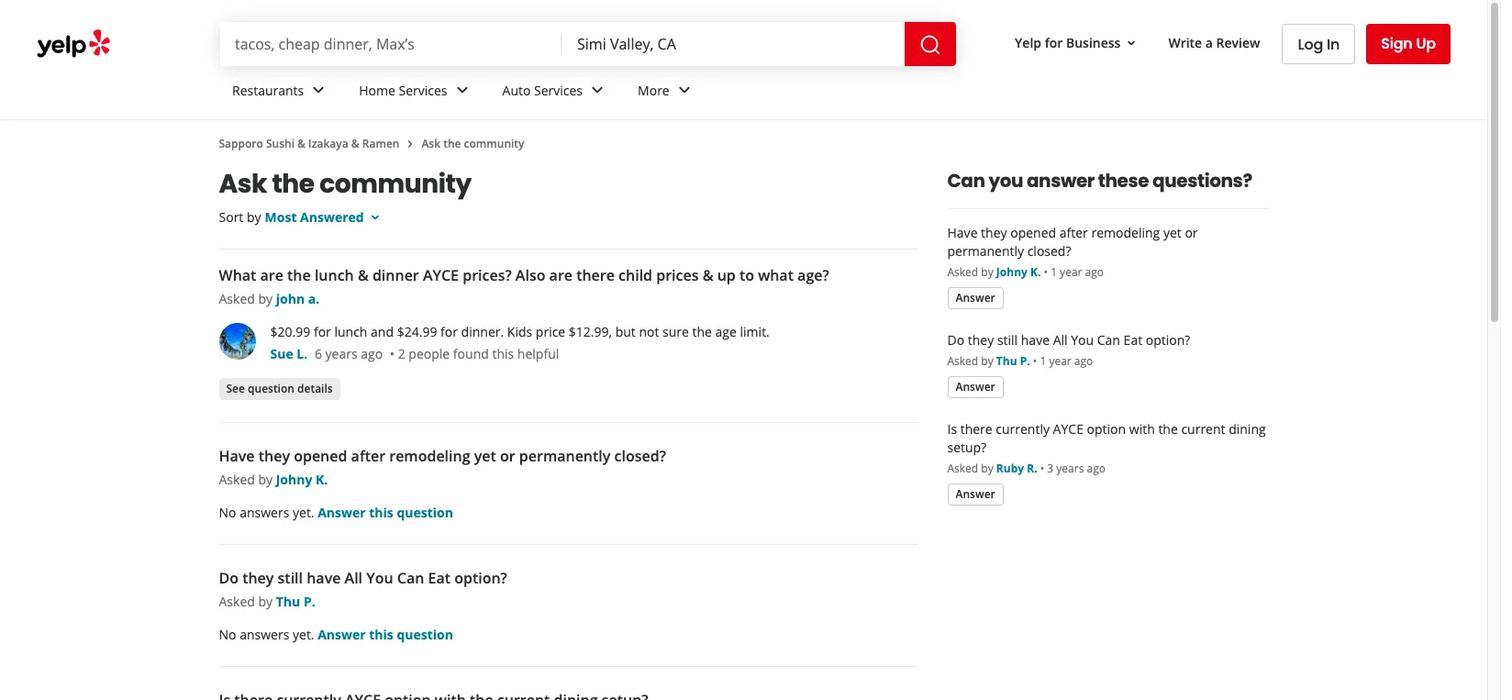 Task type: vqa. For each thing, say whether or not it's contained in the screenshot.


Task type: locate. For each thing, give the bounding box(es) containing it.
1 horizontal spatial p.
[[1020, 353, 1030, 369]]

0 horizontal spatial you
[[366, 568, 393, 588]]

remodeling inside have they opened after remodeling yet or permanently closed?
[[1092, 224, 1160, 241]]

1 vertical spatial 1 year ago
[[1040, 353, 1093, 369]]

do
[[948, 331, 965, 349], [219, 568, 239, 588]]

do inside do they still have all you can eat option? asked by thu p.
[[219, 568, 239, 588]]

john
[[276, 290, 305, 307]]

k. down details
[[316, 471, 328, 488]]

remodeling for have they opened after remodeling yet or permanently closed?
[[1092, 224, 1160, 241]]

there
[[577, 265, 615, 285], [961, 420, 993, 438]]

option? for do they still have all you can eat option? asked by thu p.
[[454, 568, 507, 588]]

1 horizontal spatial thu p. link
[[997, 353, 1030, 369]]

1 no answers yet. answer this question from the top
[[219, 504, 453, 521]]

business
[[1066, 34, 1121, 51]]

0 horizontal spatial p.
[[304, 593, 315, 610]]

0 horizontal spatial eat
[[428, 568, 451, 588]]

ruby r. link
[[997, 461, 1038, 476]]

0 vertical spatial there
[[577, 265, 615, 285]]

more link
[[623, 66, 710, 119]]

this down do they still have all you can eat option? asked by thu p.
[[369, 626, 394, 643]]

0 vertical spatial year
[[1060, 264, 1082, 280]]

sort by
[[219, 208, 261, 226]]

question for do they still have all you can eat option?
[[397, 626, 453, 643]]

have for have they opened after remodeling yet or permanently closed?
[[948, 224, 978, 241]]

1 services from the left
[[399, 81, 447, 99]]

2 vertical spatial this
[[369, 626, 394, 643]]

lunch inside what are the lunch & dinner ayce prices? also are there child prices & up to what age? asked by john a.
[[315, 265, 354, 285]]

services inside home services link
[[399, 81, 447, 99]]

1 no from the top
[[219, 504, 236, 521]]

yet inside have they opened after remodeling yet or permanently closed?
[[1164, 224, 1182, 241]]

ask the community
[[422, 136, 525, 151], [219, 166, 472, 202]]

1 vertical spatial k.
[[316, 471, 328, 488]]

0 horizontal spatial thu
[[276, 593, 300, 610]]

or inside have they opened after remodeling yet or permanently closed?
[[1185, 224, 1198, 241]]

answer link down asked by johny k.
[[948, 287, 1004, 309]]

community down auto
[[464, 136, 525, 151]]

yelp
[[1015, 34, 1042, 51]]

Near text field
[[577, 34, 890, 54]]

1 horizontal spatial option?
[[1146, 331, 1191, 349]]

p.
[[1020, 353, 1030, 369], [304, 593, 315, 610]]

1
[[1051, 264, 1057, 280], [1040, 353, 1047, 369]]

1 vertical spatial year
[[1049, 353, 1072, 369]]

have inside have they opened after remodeling yet or permanently closed?
[[948, 224, 978, 241]]

16 chevron down v2 image right answered
[[368, 210, 382, 225]]

&
[[297, 136, 306, 151], [351, 136, 359, 151], [358, 265, 369, 285], [703, 265, 714, 285]]

or inside have they opened after remodeling yet or permanently closed? asked by johny k.
[[500, 446, 515, 466]]

0 vertical spatial remodeling
[[1092, 224, 1160, 241]]

most answered
[[265, 208, 364, 226]]

have for do they still have all you can eat option?
[[1021, 331, 1050, 349]]

izakaya
[[308, 136, 348, 151]]

option? inside do they still have all you can eat option? asked by thu p.
[[454, 568, 507, 588]]

0 horizontal spatial johny k. link
[[276, 471, 328, 488]]

0 horizontal spatial years
[[325, 345, 358, 363]]

1 answer link from the top
[[948, 287, 1004, 309]]

have inside have they opened after remodeling yet or permanently closed? asked by johny k.
[[219, 446, 255, 466]]

can for do they still have all you can eat option? asked by thu p.
[[397, 568, 424, 588]]

services
[[399, 81, 447, 99], [534, 81, 583, 99]]

0 horizontal spatial have
[[307, 568, 341, 588]]

services for auto services
[[534, 81, 583, 99]]

there inside the is there currently ayce option with the current dining setup?
[[961, 420, 993, 438]]

16 chevron down v2 image for yelp for business
[[1125, 36, 1139, 50]]

0 vertical spatial 16 chevron down v2 image
[[1125, 36, 1139, 50]]

all inside do they still have all you can eat option? asked by thu p.
[[345, 568, 363, 588]]

answer link down "asked by thu p."
[[948, 376, 1004, 398]]

0 horizontal spatial opened
[[294, 446, 347, 466]]

lunch up a. on the left of the page
[[315, 265, 354, 285]]

1 horizontal spatial after
[[1060, 224, 1088, 241]]

you
[[989, 168, 1023, 194]]

permanently for have they opened after remodeling yet or permanently closed? asked by johny k.
[[519, 446, 611, 466]]

0 horizontal spatial 16 chevron down v2 image
[[368, 210, 382, 225]]

0 vertical spatial no
[[219, 504, 236, 521]]

sapporo sushi & izakaya & ramen link
[[219, 136, 400, 151]]

johny down have they opened after remodeling yet or permanently closed?
[[997, 264, 1028, 280]]

1 vertical spatial or
[[500, 446, 515, 466]]

services right auto
[[534, 81, 583, 99]]

by
[[247, 208, 261, 226], [981, 264, 994, 280], [258, 290, 273, 307], [981, 353, 994, 369], [981, 461, 994, 476], [258, 471, 273, 488], [258, 593, 273, 610]]

1 vertical spatial ask the community
[[219, 166, 472, 202]]

1 vertical spatial no
[[219, 626, 236, 643]]

answer down asked by ruby r.
[[956, 486, 996, 502]]

1 vertical spatial there
[[961, 420, 993, 438]]

still inside do they still have all you can eat option? asked by thu p.
[[278, 568, 303, 588]]

thu inside do they still have all you can eat option? asked by thu p.
[[276, 593, 300, 610]]

yet
[[1164, 224, 1182, 241], [474, 446, 496, 466]]

up
[[717, 265, 736, 285]]

1 vertical spatial years
[[1057, 461, 1084, 476]]

the up most
[[272, 166, 315, 202]]

1 vertical spatial no answers yet. answer this question
[[219, 626, 453, 643]]

0 vertical spatial yet.
[[293, 504, 314, 521]]

dinner
[[373, 265, 419, 285]]

24 chevron down v2 image inside home services link
[[451, 79, 473, 101]]

for inside yelp for business button
[[1045, 34, 1063, 51]]

but
[[616, 323, 636, 340]]

yet. for opened
[[293, 504, 314, 521]]

0 vertical spatial 1 year ago
[[1051, 264, 1104, 280]]

24 chevron down v2 image left auto
[[451, 79, 473, 101]]

most answered button
[[265, 208, 382, 226]]

yet inside have they opened after remodeling yet or permanently closed? asked by johny k.
[[474, 446, 496, 466]]

1 vertical spatial have
[[307, 568, 341, 588]]

0 vertical spatial yet
[[1164, 224, 1182, 241]]

1 none field from the left
[[235, 34, 548, 54]]

answer link
[[948, 287, 1004, 309], [948, 376, 1004, 398], [948, 484, 1004, 506]]

& right sushi
[[297, 136, 306, 151]]

there left child
[[577, 265, 615, 285]]

4 24 chevron down v2 image from the left
[[673, 79, 695, 101]]

1 vertical spatial after
[[351, 446, 386, 466]]

they for do they still have all you can eat option? asked by thu p.
[[242, 568, 274, 588]]

question down have they opened after remodeling yet or permanently closed? asked by johny k.
[[397, 504, 453, 521]]

answers for do
[[240, 626, 289, 643]]

0 horizontal spatial johny
[[276, 471, 312, 488]]

year for after
[[1060, 264, 1082, 280]]

2 no answers yet. answer this question from the top
[[219, 626, 453, 643]]

1 horizontal spatial or
[[1185, 224, 1198, 241]]

ago for is there currently ayce option with the current dining setup?
[[1087, 461, 1106, 476]]

1 for after
[[1051, 264, 1057, 280]]

people
[[409, 345, 450, 363]]

1 down have they opened after remodeling yet or permanently closed?
[[1051, 264, 1057, 280]]

the up "john a." 'link'
[[287, 265, 311, 285]]

2 none field from the left
[[577, 34, 890, 54]]

2 no from the top
[[219, 626, 236, 643]]

1 horizontal spatial still
[[998, 331, 1018, 349]]

ayce inside what are the lunch & dinner ayce prices? also are there child prices & up to what age? asked by john a.
[[423, 265, 459, 285]]

they inside have they opened after remodeling yet or permanently closed?
[[981, 224, 1007, 241]]

all for do they still have all you can eat option?
[[1053, 331, 1068, 349]]

3 24 chevron down v2 image from the left
[[586, 79, 609, 101]]

permanently inside have they opened after remodeling yet or permanently closed? asked by johny k.
[[519, 446, 611, 466]]

services right home
[[399, 81, 447, 99]]

1 horizontal spatial thu
[[997, 353, 1017, 369]]

for up 6
[[314, 323, 331, 340]]

are right 'also'
[[549, 265, 573, 285]]

can
[[948, 168, 985, 194], [1097, 331, 1121, 349], [397, 568, 424, 588]]

0 vertical spatial thu p. link
[[997, 353, 1030, 369]]

1 horizontal spatial have
[[948, 224, 978, 241]]

0 vertical spatial you
[[1071, 331, 1094, 349]]

community down the 16 chevron right v2 image
[[320, 166, 472, 202]]

answer link for have they opened after remodeling yet or permanently closed?
[[948, 287, 1004, 309]]

1 for have
[[1040, 353, 1047, 369]]

ago down the is there currently ayce option with the current dining setup?
[[1087, 461, 1106, 476]]

can inside do they still have all you can eat option? asked by thu p.
[[397, 568, 424, 588]]

no answers yet. answer this question
[[219, 504, 453, 521], [219, 626, 453, 643]]

3 answer link from the top
[[948, 484, 1004, 506]]

for for $20.99
[[314, 323, 331, 340]]

1 year ago down have they opened after remodeling yet or permanently closed?
[[1051, 264, 1104, 280]]

have
[[948, 224, 978, 241], [219, 446, 255, 466]]

1 vertical spatial can
[[1097, 331, 1121, 349]]

none field near
[[577, 34, 890, 54]]

0 horizontal spatial all
[[345, 568, 363, 588]]

1 horizontal spatial can
[[948, 168, 985, 194]]

for
[[1045, 34, 1063, 51], [314, 323, 331, 340], [441, 323, 458, 340]]

opened inside have they opened after remodeling yet or permanently closed?
[[1011, 224, 1056, 241]]

0 vertical spatial do
[[948, 331, 965, 349]]

None search field
[[220, 22, 960, 66]]

1 vertical spatial this
[[369, 504, 394, 521]]

closed? inside have they opened after remodeling yet or permanently closed?
[[1028, 242, 1071, 260]]

0 horizontal spatial still
[[278, 568, 303, 588]]

opened
[[1011, 224, 1056, 241], [294, 446, 347, 466]]

0 horizontal spatial permanently
[[519, 446, 611, 466]]

answered
[[300, 208, 364, 226]]

none field up more link
[[577, 34, 890, 54]]

2 vertical spatial question
[[397, 626, 453, 643]]

have they opened after remodeling yet or permanently closed?
[[948, 224, 1198, 260]]

24 chevron down v2 image for more
[[673, 79, 695, 101]]

16 chevron down v2 image for most answered
[[368, 210, 382, 225]]

remodeling inside have they opened after remodeling yet or permanently closed? asked by johny k.
[[389, 446, 470, 466]]

0 vertical spatial 1
[[1051, 264, 1057, 280]]

year for have
[[1049, 353, 1072, 369]]

question down do they still have all you can eat option? asked by thu p.
[[397, 626, 453, 643]]

opened down details
[[294, 446, 347, 466]]

yet. for still
[[293, 626, 314, 643]]

opened inside have they opened after remodeling yet or permanently closed? asked by johny k.
[[294, 446, 347, 466]]

the left age
[[692, 323, 712, 340]]

for right yelp
[[1045, 34, 1063, 51]]

this down have they opened after remodeling yet or permanently closed? asked by johny k.
[[369, 504, 394, 521]]

1 vertical spatial question
[[397, 504, 453, 521]]

years right 6
[[325, 345, 358, 363]]

asked inside have they opened after remodeling yet or permanently closed? asked by johny k.
[[219, 471, 255, 488]]

24 chevron down v2 image for home services
[[451, 79, 473, 101]]

they for have they opened after remodeling yet or permanently closed? asked by johny k.
[[259, 446, 290, 466]]

24 chevron down v2 image
[[308, 79, 330, 101], [451, 79, 473, 101], [586, 79, 609, 101], [673, 79, 695, 101]]

none field up home services
[[235, 34, 548, 54]]

24 chevron down v2 image right more
[[673, 79, 695, 101]]

sign
[[1381, 33, 1413, 54]]

dinner.
[[461, 323, 504, 340]]

0 vertical spatial question
[[248, 380, 295, 396]]

2 are from the left
[[549, 265, 573, 285]]

years for 3
[[1057, 461, 1084, 476]]

asked by ruby r.
[[948, 461, 1038, 476]]

ayce left option
[[1053, 420, 1084, 438]]

1 down do they still have all you can eat option?
[[1040, 353, 1047, 369]]

1 yet. from the top
[[293, 504, 314, 521]]

after inside have they opened after remodeling yet or permanently closed? asked by johny k.
[[351, 446, 386, 466]]

no for have
[[219, 504, 236, 521]]

16 chevron down v2 image right "business"
[[1125, 36, 1139, 50]]

eat inside do they still have all you can eat option? asked by thu p.
[[428, 568, 451, 588]]

0 horizontal spatial there
[[577, 265, 615, 285]]

1 vertical spatial closed?
[[614, 446, 666, 466]]

0 vertical spatial have
[[1021, 331, 1050, 349]]

0 horizontal spatial have
[[219, 446, 255, 466]]

current
[[1182, 420, 1226, 438]]

no answers yet. answer this question for after
[[219, 504, 453, 521]]

search image
[[920, 34, 942, 56]]

sapporo
[[219, 136, 263, 151]]

k. inside have they opened after remodeling yet or permanently closed? asked by johny k.
[[316, 471, 328, 488]]

log
[[1298, 33, 1323, 55]]

1 horizontal spatial ask
[[422, 136, 441, 151]]

24 chevron down v2 image inside "restaurants" link
[[308, 79, 330, 101]]

2 answers from the top
[[240, 626, 289, 643]]

0 horizontal spatial 1
[[1040, 353, 1047, 369]]

ago down have they opened after remodeling yet or permanently closed?
[[1085, 264, 1104, 280]]

you inside do they still have all you can eat option? asked by thu p.
[[366, 568, 393, 588]]

answers
[[240, 504, 289, 521], [240, 626, 289, 643]]

1 vertical spatial ayce
[[1053, 420, 1084, 438]]

1 horizontal spatial yet
[[1164, 224, 1182, 241]]

no answers yet. answer this question down do they still have all you can eat option? asked by thu p.
[[219, 626, 453, 643]]

answer this question link for remodeling
[[318, 504, 453, 521]]

0 vertical spatial answer link
[[948, 287, 1004, 309]]

answer this question link down do they still have all you can eat option? asked by thu p.
[[318, 626, 453, 643]]

2 answer this question link from the top
[[318, 626, 453, 643]]

1 answers from the top
[[240, 504, 289, 521]]

0 horizontal spatial after
[[351, 446, 386, 466]]

do for do they still have all you can eat option? asked by thu p.
[[219, 568, 239, 588]]

1 vertical spatial do
[[219, 568, 239, 588]]

2 24 chevron down v2 image from the left
[[451, 79, 473, 101]]

they
[[981, 224, 1007, 241], [968, 331, 994, 349], [259, 446, 290, 466], [242, 568, 274, 588]]

1 answer this question link from the top
[[318, 504, 453, 521]]

option?
[[1146, 331, 1191, 349], [454, 568, 507, 588]]

ayce right dinner
[[423, 265, 459, 285]]

or
[[1185, 224, 1198, 241], [500, 446, 515, 466]]

closed?
[[1028, 242, 1071, 260], [614, 446, 666, 466]]

they inside do they still have all you can eat option? asked by thu p.
[[242, 568, 274, 588]]

johny k. link
[[997, 264, 1041, 280], [276, 471, 328, 488]]

24 chevron down v2 image inside more link
[[673, 79, 695, 101]]

ayce
[[423, 265, 459, 285], [1053, 420, 1084, 438]]

johny down see question details link
[[276, 471, 312, 488]]

1 vertical spatial all
[[345, 568, 363, 588]]

sapporo sushi & izakaya & ramen
[[219, 136, 400, 151]]

year
[[1060, 264, 1082, 280], [1049, 353, 1072, 369]]

answer down "asked by thu p."
[[956, 379, 996, 394]]

2 services from the left
[[534, 81, 583, 99]]

eat for do they still have all you can eat option? asked by thu p.
[[428, 568, 451, 588]]

after
[[1060, 224, 1088, 241], [351, 446, 386, 466]]

years right 3
[[1057, 461, 1084, 476]]

1 vertical spatial johny k. link
[[276, 471, 328, 488]]

0 vertical spatial all
[[1053, 331, 1068, 349]]

question
[[248, 380, 295, 396], [397, 504, 453, 521], [397, 626, 453, 643]]

opened up asked by johny k.
[[1011, 224, 1056, 241]]

asked inside what are the lunch & dinner ayce prices? also are there child prices & up to what age? asked by john a.
[[219, 290, 255, 307]]

0 horizontal spatial remodeling
[[389, 446, 470, 466]]

ruby
[[997, 461, 1024, 476]]

see question details
[[226, 380, 333, 396]]

years
[[325, 345, 358, 363], [1057, 461, 1084, 476]]

1 year ago down do they still have all you can eat option?
[[1040, 353, 1093, 369]]

the right the with
[[1159, 420, 1178, 438]]

after for have they opened after remodeling yet or permanently closed?
[[1060, 224, 1088, 241]]

answer link down asked by ruby r.
[[948, 484, 1004, 506]]

16 chevron down v2 image
[[1125, 36, 1139, 50], [368, 210, 382, 225]]

Find text field
[[235, 34, 548, 54]]

1 vertical spatial you
[[366, 568, 393, 588]]

1 vertical spatial still
[[278, 568, 303, 588]]

0 vertical spatial p.
[[1020, 353, 1030, 369]]

ago down do they still have all you can eat option?
[[1075, 353, 1093, 369]]

2 yet. from the top
[[293, 626, 314, 643]]

1 24 chevron down v2 image from the left
[[308, 79, 330, 101]]

lunch up 6 years ago
[[334, 323, 368, 340]]

16 chevron down v2 image inside yelp for business button
[[1125, 36, 1139, 50]]

year down do they still have all you can eat option?
[[1049, 353, 1072, 369]]

up
[[1417, 33, 1436, 54]]

they for do they still have all you can eat option?
[[968, 331, 994, 349]]

1 vertical spatial 1
[[1040, 353, 1047, 369]]

24 chevron down v2 image inside auto services link
[[586, 79, 609, 101]]

currently
[[996, 420, 1050, 438]]

remodeling
[[1092, 224, 1160, 241], [389, 446, 470, 466]]

closed? inside have they opened after remodeling yet or permanently closed? asked by johny k.
[[614, 446, 666, 466]]

opened for have they opened after remodeling yet or permanently closed? asked by johny k.
[[294, 446, 347, 466]]

None field
[[235, 34, 548, 54], [577, 34, 890, 54]]

0 horizontal spatial option?
[[454, 568, 507, 588]]

permanently
[[948, 242, 1024, 260], [519, 446, 611, 466]]

community
[[464, 136, 525, 151], [320, 166, 472, 202]]

they inside have they opened after remodeling yet or permanently closed? asked by johny k.
[[259, 446, 290, 466]]

are up john
[[260, 265, 284, 285]]

answer this question link down have they opened after remodeling yet or permanently closed? asked by johny k.
[[318, 504, 453, 521]]

2 vertical spatial can
[[397, 568, 424, 588]]

have inside do they still have all you can eat option? asked by thu p.
[[307, 568, 341, 588]]

0 horizontal spatial yet
[[474, 446, 496, 466]]

0 vertical spatial johny
[[997, 264, 1028, 280]]

can you answer these questions?
[[948, 168, 1253, 194]]

have down see
[[219, 446, 255, 466]]

ask up sort by
[[219, 166, 267, 202]]

is there currently ayce option with the current dining setup?
[[948, 420, 1266, 456]]

0 vertical spatial can
[[948, 168, 985, 194]]

1 horizontal spatial k.
[[1031, 264, 1041, 280]]

are
[[260, 265, 284, 285], [549, 265, 573, 285]]

0 horizontal spatial services
[[399, 81, 447, 99]]

for up people
[[441, 323, 458, 340]]

1 horizontal spatial remodeling
[[1092, 224, 1160, 241]]

2 vertical spatial answer link
[[948, 484, 1004, 506]]

year down have they opened after remodeling yet or permanently closed?
[[1060, 264, 1082, 280]]

2 answer link from the top
[[948, 376, 1004, 398]]

0 horizontal spatial do
[[219, 568, 239, 588]]

1 horizontal spatial have
[[1021, 331, 1050, 349]]

ask the community right the 16 chevron right v2 image
[[422, 136, 525, 151]]

1 vertical spatial answer this question link
[[318, 626, 453, 643]]

1 horizontal spatial years
[[1057, 461, 1084, 476]]

1 horizontal spatial eat
[[1124, 331, 1143, 349]]

ask right the 16 chevron right v2 image
[[422, 136, 441, 151]]

1 horizontal spatial are
[[549, 265, 573, 285]]

0 horizontal spatial ask
[[219, 166, 267, 202]]

auto
[[503, 81, 531, 99]]

0 vertical spatial permanently
[[948, 242, 1024, 260]]

1 vertical spatial yet.
[[293, 626, 314, 643]]

or for have they opened after remodeling yet or permanently closed? asked by johny k.
[[500, 446, 515, 466]]

0 vertical spatial closed?
[[1028, 242, 1071, 260]]

the
[[443, 136, 461, 151], [272, 166, 315, 202], [287, 265, 311, 285], [692, 323, 712, 340], [1159, 420, 1178, 438]]

age?
[[798, 265, 829, 285]]

2 horizontal spatial can
[[1097, 331, 1121, 349]]

answer down asked by johny k.
[[956, 290, 996, 305]]

1 vertical spatial remodeling
[[389, 446, 470, 466]]

24 chevron down v2 image for restaurants
[[308, 79, 330, 101]]

1 vertical spatial opened
[[294, 446, 347, 466]]

no
[[219, 504, 236, 521], [219, 626, 236, 643]]

have up asked by johny k.
[[948, 224, 978, 241]]

this down kids
[[492, 345, 514, 363]]

all
[[1053, 331, 1068, 349], [345, 568, 363, 588]]

24 chevron down v2 image right restaurants
[[308, 79, 330, 101]]

0 vertical spatial eat
[[1124, 331, 1143, 349]]

1 vertical spatial thu p. link
[[276, 593, 315, 610]]

or for have they opened after remodeling yet or permanently closed?
[[1185, 224, 1198, 241]]

0 vertical spatial after
[[1060, 224, 1088, 241]]

services for home services
[[399, 81, 447, 99]]

there up setup?
[[961, 420, 993, 438]]

question right see
[[248, 380, 295, 396]]

answer this question link
[[318, 504, 453, 521], [318, 626, 453, 643]]

2
[[398, 345, 405, 363]]

& left up
[[703, 265, 714, 285]]

after inside have they opened after remodeling yet or permanently closed?
[[1060, 224, 1088, 241]]

24 chevron down v2 image right auto services
[[586, 79, 609, 101]]

permanently for have they opened after remodeling yet or permanently closed?
[[948, 242, 1024, 260]]

to
[[740, 265, 754, 285]]

no answers yet. answer this question up do they still have all you can eat option? asked by thu p.
[[219, 504, 453, 521]]

ayce inside the is there currently ayce option with the current dining setup?
[[1053, 420, 1084, 438]]

answer this question link for all
[[318, 626, 453, 643]]

ask the community up answered
[[219, 166, 472, 202]]

0 horizontal spatial can
[[397, 568, 424, 588]]

sue
[[270, 345, 293, 363]]

16 chevron down v2 image inside 'most answered' dropdown button
[[368, 210, 382, 225]]

permanently inside have they opened after remodeling yet or permanently closed?
[[948, 242, 1024, 260]]

k. down have they opened after remodeling yet or permanently closed?
[[1031, 264, 1041, 280]]

1 vertical spatial p.
[[304, 593, 315, 610]]

services inside auto services link
[[534, 81, 583, 99]]

found
[[453, 345, 489, 363]]

still
[[998, 331, 1018, 349], [278, 568, 303, 588]]



Task type: describe. For each thing, give the bounding box(es) containing it.
answer link for do they still have all you can eat option?
[[948, 376, 1004, 398]]

ago down and
[[361, 345, 383, 363]]

the right the 16 chevron right v2 image
[[443, 136, 461, 151]]

business categories element
[[218, 66, 1451, 119]]

sushi
[[266, 136, 295, 151]]

is
[[948, 420, 957, 438]]

16 chevron right v2 image
[[403, 137, 418, 151]]

sure
[[663, 323, 689, 340]]

the inside the is there currently ayce option with the current dining setup?
[[1159, 420, 1178, 438]]

0 vertical spatial ask the community
[[422, 136, 525, 151]]

no answers yet. answer this question for have
[[219, 626, 453, 643]]

age
[[715, 323, 737, 340]]

limit.
[[740, 323, 770, 340]]

r.
[[1027, 461, 1038, 476]]

have they opened after remodeling yet or permanently closed? asked by johny k.
[[219, 446, 666, 488]]

setup?
[[948, 439, 987, 456]]

still for do they still have all you can eat option? asked by thu p.
[[278, 568, 303, 588]]

remodeling for have they opened after remodeling yet or permanently closed? asked by johny k.
[[389, 446, 470, 466]]

for for yelp
[[1045, 34, 1063, 51]]

there inside what are the lunch & dinner ayce prices? also are there child prices & up to what age? asked by john a.
[[577, 265, 615, 285]]

prices
[[656, 265, 699, 285]]

do they still have all you can eat option? asked by thu p.
[[219, 568, 507, 610]]

opened for have they opened after remodeling yet or permanently closed?
[[1011, 224, 1056, 241]]

l.
[[297, 345, 308, 363]]

no for do
[[219, 626, 236, 643]]

yelp for business button
[[1008, 26, 1147, 59]]

prices?
[[463, 265, 512, 285]]

24 chevron down v2 image for auto services
[[586, 79, 609, 101]]

sort
[[219, 208, 243, 226]]

$20.99 for lunch and $24.99 for dinner. kids price $12.99, but not sure the age limit.
[[270, 323, 770, 340]]

these
[[1098, 168, 1149, 194]]

auto services link
[[488, 66, 623, 119]]

auto services
[[503, 81, 583, 99]]

also
[[516, 265, 546, 285]]

have for have they opened after remodeling yet or permanently closed? asked by johny k.
[[219, 446, 255, 466]]

what
[[758, 265, 794, 285]]

yet for have they opened after remodeling yet or permanently closed? asked by johny k.
[[474, 446, 496, 466]]

yelp for business
[[1015, 34, 1121, 51]]

years for 6
[[325, 345, 358, 363]]

you for do they still have all you can eat option? asked by thu p.
[[366, 568, 393, 588]]

answer up do they still have all you can eat option? asked by thu p.
[[318, 504, 366, 521]]

answers for have
[[240, 504, 289, 521]]

more
[[638, 81, 670, 99]]

ago for do they still have all you can eat option?
[[1075, 353, 1093, 369]]

you for do they still have all you can eat option?
[[1071, 331, 1094, 349]]

$12.99,
[[569, 323, 612, 340]]

closed? for have they opened after remodeling yet or permanently closed? asked by johny k.
[[614, 446, 666, 466]]

a
[[1206, 34, 1213, 51]]

see
[[226, 380, 245, 396]]

$24.99
[[397, 323, 437, 340]]

all for do they still have all you can eat option? asked by thu p.
[[345, 568, 363, 588]]

restaurants
[[232, 81, 304, 99]]

write a review
[[1169, 34, 1261, 51]]

p. inside do they still have all you can eat option? asked by thu p.
[[304, 593, 315, 610]]

this for yet
[[369, 504, 394, 521]]

do they still have all you can eat option?
[[948, 331, 1191, 349]]

log in
[[1298, 33, 1340, 55]]

3
[[1047, 461, 1054, 476]]

this for you
[[369, 626, 394, 643]]

by inside do they still have all you can eat option? asked by thu p.
[[258, 593, 273, 610]]

what are the lunch & dinner ayce prices? also are there child prices & up to what age? asked by john a.
[[219, 265, 829, 307]]

option
[[1087, 420, 1126, 438]]

price
[[536, 323, 566, 340]]

question for have they opened after remodeling yet or permanently closed?
[[397, 504, 453, 521]]

write
[[1169, 34, 1202, 51]]

what
[[219, 265, 256, 285]]

johny inside have they opened after remodeling yet or permanently closed? asked by johny k.
[[276, 471, 312, 488]]

see question details link
[[219, 378, 340, 400]]

by inside what are the lunch & dinner ayce prices? also are there child prices & up to what age? asked by john a.
[[258, 290, 273, 307]]

home
[[359, 81, 395, 99]]

1 year ago for all
[[1040, 353, 1093, 369]]

0 vertical spatial community
[[464, 136, 525, 151]]

john a. link
[[276, 290, 320, 307]]

3 years ago
[[1047, 461, 1106, 476]]

option? for do they still have all you can eat option?
[[1146, 331, 1191, 349]]

1 year ago for remodeling
[[1051, 264, 1104, 280]]

1 are from the left
[[260, 265, 284, 285]]

sign up link
[[1367, 24, 1451, 64]]

child
[[619, 265, 653, 285]]

helpful
[[517, 345, 559, 363]]

have for do they still have all you can eat option? asked by thu p.
[[307, 568, 341, 588]]

with
[[1130, 420, 1155, 438]]

by inside have they opened after remodeling yet or permanently closed? asked by johny k.
[[258, 471, 273, 488]]

1 horizontal spatial for
[[441, 323, 458, 340]]

yet for have they opened after remodeling yet or permanently closed?
[[1164, 224, 1182, 241]]

review
[[1217, 34, 1261, 51]]

& left ramen
[[351, 136, 359, 151]]

do for do they still have all you can eat option?
[[948, 331, 965, 349]]

dining
[[1229, 420, 1266, 438]]

0 vertical spatial k.
[[1031, 264, 1041, 280]]

answer for do they still have all you can eat option?
[[956, 379, 996, 394]]

still for do they still have all you can eat option?
[[998, 331, 1018, 349]]

home services
[[359, 81, 447, 99]]

sue l.
[[270, 345, 308, 363]]

a.
[[308, 290, 320, 307]]

home services link
[[344, 66, 488, 119]]

1 vertical spatial lunch
[[334, 323, 368, 340]]

write a review link
[[1161, 26, 1268, 59]]

1 horizontal spatial johny k. link
[[997, 264, 1041, 280]]

details
[[297, 380, 333, 396]]

answer
[[1027, 168, 1095, 194]]

answer down do they still have all you can eat option? asked by thu p.
[[318, 626, 366, 643]]

asked inside do they still have all you can eat option? asked by thu p.
[[219, 593, 255, 610]]

eat for do they still have all you can eat option?
[[1124, 331, 1143, 349]]

6 years ago
[[315, 345, 383, 363]]

1 horizontal spatial johny
[[997, 264, 1028, 280]]

sue l. link
[[270, 345, 308, 363]]

can for do they still have all you can eat option?
[[1097, 331, 1121, 349]]

answer for is there currently ayce option with the current dining setup?
[[956, 486, 996, 502]]

asked by thu p.
[[948, 353, 1030, 369]]

6
[[315, 345, 322, 363]]

restaurants link
[[218, 66, 344, 119]]

$20.99
[[270, 323, 310, 340]]

they for have they opened after remodeling yet or permanently closed?
[[981, 224, 1007, 241]]

0 vertical spatial this
[[492, 345, 514, 363]]

log in link
[[1283, 24, 1356, 64]]

2 people found this helpful
[[398, 345, 559, 363]]

asked by johny k.
[[948, 264, 1041, 280]]

the inside what are the lunch & dinner ayce prices? also are there child prices & up to what age? asked by john a.
[[287, 265, 311, 285]]

answer link for is there currently ayce option with the current dining setup?
[[948, 484, 1004, 506]]

ago for have they opened after remodeling yet or permanently closed?
[[1085, 264, 1104, 280]]

0 horizontal spatial thu p. link
[[276, 593, 315, 610]]

not
[[639, 323, 659, 340]]

answer for have they opened after remodeling yet or permanently closed?
[[956, 290, 996, 305]]

most
[[265, 208, 297, 226]]

kids
[[507, 323, 533, 340]]

ramen
[[362, 136, 400, 151]]

closed? for have they opened after remodeling yet or permanently closed?
[[1028, 242, 1071, 260]]

after for have they opened after remodeling yet or permanently closed? asked by johny k.
[[351, 446, 386, 466]]

0 vertical spatial thu
[[997, 353, 1017, 369]]

& left dinner
[[358, 265, 369, 285]]

1 vertical spatial ask
[[219, 166, 267, 202]]

in
[[1327, 33, 1340, 55]]

1 vertical spatial community
[[320, 166, 472, 202]]

none field find
[[235, 34, 548, 54]]

sign up
[[1381, 33, 1436, 54]]



